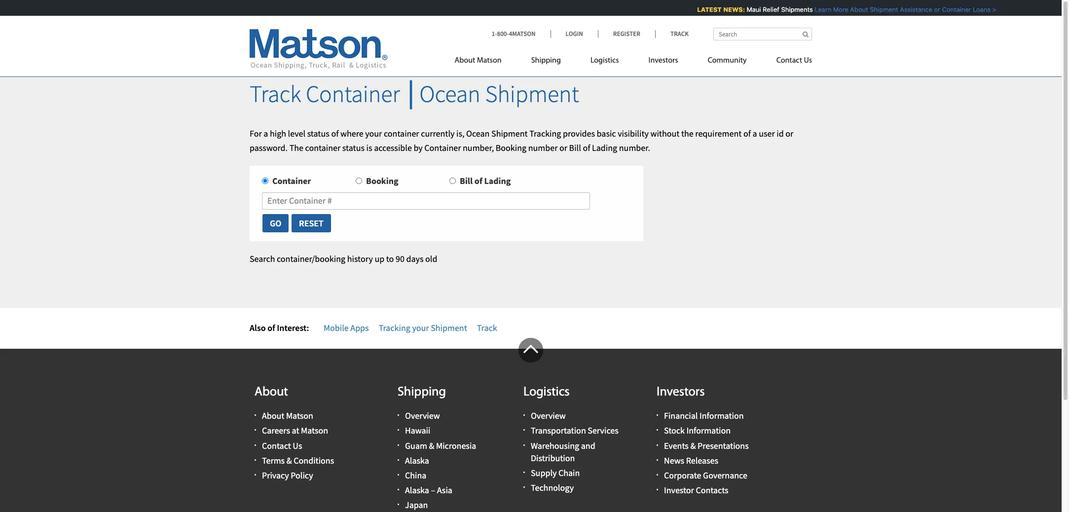 Task type: locate. For each thing, give the bounding box(es) containing it.
1 vertical spatial lading
[[484, 175, 511, 187]]

us up the terms & conditions link
[[293, 440, 302, 451]]

lading inside for a high level status of where your container currently is, ocean shipment tracking provides basic visibility without the requirement of a user id or password. the container status is accessible by container number, booking number or bill of lading number.
[[592, 142, 617, 153]]

0 vertical spatial contact
[[776, 57, 802, 65]]

2 overview from the left
[[531, 410, 566, 421]]

1 horizontal spatial contact
[[776, 57, 802, 65]]

overview link
[[405, 410, 440, 421], [531, 410, 566, 421]]

lading down number,
[[484, 175, 511, 187]]

& right "guam"
[[429, 440, 434, 451]]

1 horizontal spatial about matson link
[[455, 52, 516, 72]]

logistics down the register link
[[591, 57, 619, 65]]

0 horizontal spatial booking
[[366, 175, 398, 187]]

shipping
[[531, 57, 561, 65], [398, 386, 446, 399]]

japan
[[405, 499, 428, 511]]

booking inside for a high level status of where your container currently is, ocean shipment tracking provides basic visibility without the requirement of a user id or password. the container status is accessible by container number, booking number or bill of lading number.
[[496, 142, 526, 153]]

us
[[804, 57, 812, 65], [293, 440, 302, 451]]

800-
[[497, 30, 509, 38]]

1 horizontal spatial status
[[342, 142, 365, 153]]

bill down provides
[[569, 142, 581, 153]]

for
[[250, 128, 262, 139]]

about inside top menu navigation
[[455, 57, 475, 65]]

a right for
[[264, 128, 268, 139]]

0 vertical spatial shipping
[[531, 57, 561, 65]]

services
[[588, 425, 619, 436]]

overview up hawaii
[[405, 410, 440, 421]]

logistics link
[[576, 52, 634, 72]]

assistance
[[897, 5, 929, 13]]

matson right at
[[301, 425, 328, 436]]

information
[[700, 410, 744, 421], [687, 425, 731, 436]]

0 horizontal spatial your
[[365, 128, 382, 139]]

0 horizontal spatial overview
[[405, 410, 440, 421]]

1 vertical spatial track
[[250, 79, 301, 109]]

0 vertical spatial bill
[[569, 142, 581, 153]]

overview for transportation
[[531, 410, 566, 421]]

bill right bill of lading option
[[460, 175, 473, 187]]

footer
[[0, 338, 1062, 512]]

1 horizontal spatial lading
[[592, 142, 617, 153]]

1 vertical spatial status
[[342, 142, 365, 153]]

1 horizontal spatial container
[[384, 128, 419, 139]]

investors
[[649, 57, 678, 65], [657, 386, 705, 399]]

overview link for logistics
[[531, 410, 566, 421]]

overview
[[405, 410, 440, 421], [531, 410, 566, 421]]

by
[[414, 142, 423, 153]]

warehousing
[[531, 440, 579, 451]]

1 overview link from the left
[[405, 410, 440, 421]]

or
[[931, 5, 937, 13], [786, 128, 794, 139], [559, 142, 567, 153]]

0 horizontal spatial shipping
[[398, 386, 446, 399]]

of
[[331, 128, 339, 139], [743, 128, 751, 139], [583, 142, 590, 153], [475, 175, 482, 187], [267, 322, 275, 333]]

alaska – asia link
[[405, 485, 452, 496]]

is,
[[456, 128, 464, 139]]

maui
[[744, 5, 758, 13]]

1 horizontal spatial tracking
[[529, 128, 561, 139]]

or right id
[[786, 128, 794, 139]]

1 vertical spatial shipping
[[398, 386, 446, 399]]

micronesia
[[436, 440, 476, 451]]

& inside overview hawaii guam & micronesia alaska china alaska – asia japan
[[429, 440, 434, 451]]

2 vertical spatial or
[[559, 142, 567, 153]]

matson down 1- at the left top of the page
[[477, 57, 502, 65]]

a left user
[[753, 128, 757, 139]]

overview up transportation
[[531, 410, 566, 421]]

is
[[366, 142, 372, 153]]

0 vertical spatial your
[[365, 128, 382, 139]]

status
[[307, 128, 329, 139], [342, 142, 365, 153]]

matson up at
[[286, 410, 313, 421]]

1 vertical spatial bill
[[460, 175, 473, 187]]

1 vertical spatial contact
[[262, 440, 291, 451]]

1 horizontal spatial logistics
[[591, 57, 619, 65]]

information up stock information "link"
[[700, 410, 744, 421]]

or right assistance
[[931, 5, 937, 13]]

contacts
[[696, 485, 729, 496]]

shipping down 4matson
[[531, 57, 561, 65]]

bill
[[569, 142, 581, 153], [460, 175, 473, 187]]

0 vertical spatial tracking
[[529, 128, 561, 139]]

privacy
[[262, 470, 289, 481]]

1 horizontal spatial &
[[429, 440, 434, 451]]

of down provides
[[583, 142, 590, 153]]

about for about matson careers at matson contact us terms & conditions privacy policy
[[262, 410, 284, 421]]

container left loans
[[939, 5, 968, 13]]

0 vertical spatial logistics
[[591, 57, 619, 65]]

1 horizontal spatial track
[[477, 322, 497, 333]]

interest:
[[277, 322, 309, 333]]

about matson link
[[455, 52, 516, 72], [262, 410, 313, 421]]

1 overview from the left
[[405, 410, 440, 421]]

1 vertical spatial logistics
[[523, 386, 570, 399]]

events & presentations link
[[664, 440, 749, 451]]

0 vertical spatial track
[[670, 30, 689, 38]]

& up news releases "link"
[[690, 440, 696, 451]]

0 vertical spatial alaska
[[405, 455, 429, 466]]

investor contacts link
[[664, 485, 729, 496]]

0 horizontal spatial a
[[264, 128, 268, 139]]

number
[[528, 142, 558, 153]]

contact
[[776, 57, 802, 65], [262, 440, 291, 451]]

1 horizontal spatial a
[[753, 128, 757, 139]]

tracking up 'number'
[[529, 128, 561, 139]]

2 vertical spatial track
[[477, 322, 497, 333]]

of right bill of lading option
[[475, 175, 482, 187]]

Booking radio
[[356, 178, 362, 184]]

about inside about matson careers at matson contact us terms & conditions privacy policy
[[262, 410, 284, 421]]

0 horizontal spatial about matson link
[[262, 410, 313, 421]]

shipping inside top menu navigation
[[531, 57, 561, 65]]

contact us link down search icon
[[762, 52, 812, 72]]

2 overview link from the left
[[531, 410, 566, 421]]

0 horizontal spatial us
[[293, 440, 302, 451]]

contact us link down careers at the bottom
[[262, 440, 302, 451]]

contact inside top menu navigation
[[776, 57, 802, 65]]

booking left 'number'
[[496, 142, 526, 153]]

track link
[[655, 30, 689, 38], [477, 322, 497, 333]]

search
[[250, 253, 275, 265]]

news:
[[720, 5, 742, 13]]

bill of lading
[[460, 175, 511, 187]]

overview inside overview transportation services warehousing and distribution supply chain technology
[[531, 410, 566, 421]]

0 horizontal spatial overview link
[[405, 410, 440, 421]]

top menu navigation
[[455, 52, 812, 72]]

0 vertical spatial about matson link
[[455, 52, 516, 72]]

information up events & presentations link
[[687, 425, 731, 436]]

1 a from the left
[[264, 128, 268, 139]]

1 horizontal spatial booking
[[496, 142, 526, 153]]

about matson link down 1- at the left top of the page
[[455, 52, 516, 72]]

booking right 'booking' option
[[366, 175, 398, 187]]

booking
[[496, 142, 526, 153], [366, 175, 398, 187]]

learn
[[812, 5, 829, 13]]

& up privacy policy link
[[286, 455, 292, 466]]

1 horizontal spatial or
[[786, 128, 794, 139]]

container inside for a high level status of where your container currently is, ocean shipment tracking provides basic visibility without the requirement of a user id or password. the container status is accessible by container number, booking number or bill of lading number.
[[424, 142, 461, 153]]

investors up financial
[[657, 386, 705, 399]]

1 vertical spatial about matson link
[[262, 410, 313, 421]]

1 horizontal spatial overview link
[[531, 410, 566, 421]]

contact us
[[776, 57, 812, 65]]

container/booking
[[277, 253, 345, 265]]

0 horizontal spatial or
[[559, 142, 567, 153]]

1 vertical spatial matson
[[286, 410, 313, 421]]

of right also
[[267, 322, 275, 333]]

container right 'container' option
[[272, 175, 311, 187]]

presentations
[[698, 440, 749, 451]]

lading down basic
[[592, 142, 617, 153]]

alaska
[[405, 455, 429, 466], [405, 485, 429, 496]]

us down search icon
[[804, 57, 812, 65]]

currently
[[421, 128, 455, 139]]

contact down search search box at the top right of page
[[776, 57, 802, 65]]

contact us link
[[762, 52, 812, 72], [262, 440, 302, 451]]

2 horizontal spatial track
[[670, 30, 689, 38]]

about matson
[[455, 57, 502, 65]]

2 horizontal spatial &
[[690, 440, 696, 451]]

shipment
[[867, 5, 895, 13], [485, 79, 579, 109], [491, 128, 528, 139], [431, 322, 467, 333]]

community
[[708, 57, 747, 65]]

logistics
[[591, 57, 619, 65], [523, 386, 570, 399]]

1 vertical spatial booking
[[366, 175, 398, 187]]

track container │ocean shipment
[[250, 79, 579, 109]]

financial
[[664, 410, 698, 421]]

0 horizontal spatial contact us link
[[262, 440, 302, 451]]

0 vertical spatial investors
[[649, 57, 678, 65]]

distribution
[[531, 452, 575, 464]]

track for the topmost track link
[[670, 30, 689, 38]]

your
[[365, 128, 382, 139], [412, 322, 429, 333]]

a
[[264, 128, 268, 139], [753, 128, 757, 139]]

of left user
[[743, 128, 751, 139]]

overview inside overview hawaii guam & micronesia alaska china alaska – asia japan
[[405, 410, 440, 421]]

0 vertical spatial matson
[[477, 57, 502, 65]]

0 horizontal spatial &
[[286, 455, 292, 466]]

container up accessible
[[384, 128, 419, 139]]

tracking your shipment link
[[379, 322, 467, 333]]

1 horizontal spatial bill
[[569, 142, 581, 153]]

1 vertical spatial alaska
[[405, 485, 429, 496]]

matson inside top menu navigation
[[477, 57, 502, 65]]

overview link up transportation
[[531, 410, 566, 421]]

0 vertical spatial or
[[931, 5, 937, 13]]

shipping inside 'footer'
[[398, 386, 446, 399]]

your inside for a high level status of where your container currently is, ocean shipment tracking provides basic visibility without the requirement of a user id or password. the container status is accessible by container number, booking number or bill of lading number.
[[365, 128, 382, 139]]

status right level
[[307, 128, 329, 139]]

0 vertical spatial booking
[[496, 142, 526, 153]]

0 horizontal spatial contact
[[262, 440, 291, 451]]

financial information stock information events & presentations news releases corporate governance investor contacts
[[664, 410, 749, 496]]

shipment inside for a high level status of where your container currently is, ocean shipment tracking provides basic visibility without the requirement of a user id or password. the container status is accessible by container number, booking number or bill of lading number.
[[491, 128, 528, 139]]

bill inside for a high level status of where your container currently is, ocean shipment tracking provides basic visibility without the requirement of a user id or password. the container status is accessible by container number, booking number or bill of lading number.
[[569, 142, 581, 153]]

0 horizontal spatial track
[[250, 79, 301, 109]]

mobile
[[324, 322, 349, 333]]

1 vertical spatial tracking
[[379, 322, 410, 333]]

alaska down "guam"
[[405, 455, 429, 466]]

hawaii
[[405, 425, 430, 436]]

overview link up hawaii
[[405, 410, 440, 421]]

1 horizontal spatial track link
[[655, 30, 689, 38]]

tracking inside for a high level status of where your container currently is, ocean shipment tracking provides basic visibility without the requirement of a user id or password. the container status is accessible by container number, booking number or bill of lading number.
[[529, 128, 561, 139]]

status down where
[[342, 142, 365, 153]]

contact down careers at the bottom
[[262, 440, 291, 451]]

tracking
[[529, 128, 561, 139], [379, 322, 410, 333]]

1 horizontal spatial shipping
[[531, 57, 561, 65]]

tracking right apps
[[379, 322, 410, 333]]

investors down the register link
[[649, 57, 678, 65]]

container down currently
[[424, 142, 461, 153]]

container right the
[[305, 142, 341, 153]]

releases
[[686, 455, 718, 466]]

investors inside 'footer'
[[657, 386, 705, 399]]

None button
[[262, 214, 289, 233], [291, 214, 331, 233], [262, 214, 289, 233], [291, 214, 331, 233]]

where
[[340, 128, 363, 139]]

about for about matson
[[455, 57, 475, 65]]

0 vertical spatial us
[[804, 57, 812, 65]]

alaska up japan link
[[405, 485, 429, 496]]

0 horizontal spatial logistics
[[523, 386, 570, 399]]

0 vertical spatial lading
[[592, 142, 617, 153]]

about for about
[[255, 386, 288, 399]]

1 vertical spatial investors
[[657, 386, 705, 399]]

history
[[347, 253, 373, 265]]

us inside top menu navigation
[[804, 57, 812, 65]]

1 vertical spatial contact us link
[[262, 440, 302, 451]]

1 vertical spatial track link
[[477, 322, 497, 333]]

&
[[429, 440, 434, 451], [690, 440, 696, 451], [286, 455, 292, 466]]

relief
[[760, 5, 777, 13]]

about
[[847, 5, 865, 13], [455, 57, 475, 65], [255, 386, 288, 399], [262, 410, 284, 421]]

2 a from the left
[[753, 128, 757, 139]]

1 vertical spatial container
[[305, 142, 341, 153]]

logistics up transportation
[[523, 386, 570, 399]]

conditions
[[294, 455, 334, 466]]

about matson link for shipping link
[[455, 52, 516, 72]]

contact inside about matson careers at matson contact us terms & conditions privacy policy
[[262, 440, 291, 451]]

2 horizontal spatial or
[[931, 5, 937, 13]]

about matson link up careers at matson link
[[262, 410, 313, 421]]

track for the left track link
[[477, 322, 497, 333]]

the
[[289, 142, 303, 153]]

1 horizontal spatial us
[[804, 57, 812, 65]]

1 vertical spatial your
[[412, 322, 429, 333]]

chain
[[558, 467, 580, 479]]

1 horizontal spatial overview
[[531, 410, 566, 421]]

shipping up hawaii 'link'
[[398, 386, 446, 399]]

1 horizontal spatial contact us link
[[762, 52, 812, 72]]

1-800-4matson link
[[492, 30, 550, 38]]

1 vertical spatial us
[[293, 440, 302, 451]]

0 vertical spatial status
[[307, 128, 329, 139]]

None search field
[[713, 28, 812, 40]]

4matson
[[509, 30, 536, 38]]

or right 'number'
[[559, 142, 567, 153]]

high
[[270, 128, 286, 139]]



Task type: vqa. For each thing, say whether or not it's contained in the screenshot.
the japan
yes



Task type: describe. For each thing, give the bounding box(es) containing it.
without
[[650, 128, 680, 139]]

warehousing and distribution link
[[531, 440, 595, 464]]

& inside financial information stock information events & presentations news releases corporate governance investor contacts
[[690, 440, 696, 451]]

register link
[[598, 30, 655, 38]]

corporate
[[664, 470, 701, 481]]

0 vertical spatial container
[[384, 128, 419, 139]]

login link
[[550, 30, 598, 38]]

mobile apps link
[[324, 322, 369, 333]]

>
[[990, 5, 994, 13]]

overview for hawaii
[[405, 410, 440, 421]]

latest
[[694, 5, 719, 13]]

requirement
[[695, 128, 742, 139]]

news
[[664, 455, 684, 466]]

0 horizontal spatial container
[[305, 142, 341, 153]]

corporate governance link
[[664, 470, 747, 481]]

password.
[[250, 142, 288, 153]]

japan link
[[405, 499, 428, 511]]

overview link for shipping
[[405, 410, 440, 421]]

ocean
[[466, 128, 490, 139]]

matson for about matson careers at matson contact us terms & conditions privacy policy
[[286, 410, 313, 421]]

backtop image
[[519, 338, 543, 362]]

china
[[405, 470, 426, 481]]

visibility
[[618, 128, 649, 139]]

0 horizontal spatial bill
[[460, 175, 473, 187]]

Search search field
[[713, 28, 812, 40]]

0 horizontal spatial track link
[[477, 322, 497, 333]]

│ocean
[[405, 79, 481, 109]]

investors inside top menu navigation
[[649, 57, 678, 65]]

blue matson logo with ocean, shipping, truck, rail and logistics written beneath it. image
[[250, 29, 388, 70]]

0 horizontal spatial status
[[307, 128, 329, 139]]

accessible
[[374, 142, 412, 153]]

0 horizontal spatial lading
[[484, 175, 511, 187]]

guam & micronesia link
[[405, 440, 476, 451]]

supply chain link
[[531, 467, 580, 479]]

investors link
[[634, 52, 693, 72]]

hawaii link
[[405, 425, 430, 436]]

search image
[[803, 31, 809, 37]]

guam
[[405, 440, 427, 451]]

logistics inside top menu navigation
[[591, 57, 619, 65]]

–
[[431, 485, 435, 496]]

1-
[[492, 30, 497, 38]]

terms & conditions link
[[262, 455, 334, 466]]

asia
[[437, 485, 452, 496]]

of left where
[[331, 128, 339, 139]]

register
[[613, 30, 640, 38]]

1 vertical spatial or
[[786, 128, 794, 139]]

stock information link
[[664, 425, 731, 436]]

days
[[406, 253, 424, 265]]

at
[[292, 425, 299, 436]]

apps
[[350, 322, 369, 333]]

1 alaska from the top
[[405, 455, 429, 466]]

to
[[386, 253, 394, 265]]

us inside about matson careers at matson contact us terms & conditions privacy policy
[[293, 440, 302, 451]]

tracking your shipment
[[379, 322, 467, 333]]

90
[[396, 253, 405, 265]]

0 vertical spatial information
[[700, 410, 744, 421]]

up
[[375, 253, 384, 265]]

provides
[[563, 128, 595, 139]]

stock
[[664, 425, 685, 436]]

login
[[566, 30, 583, 38]]

2 alaska from the top
[[405, 485, 429, 496]]

container up where
[[306, 79, 400, 109]]

search container/booking history up to 90 days old
[[250, 253, 437, 265]]

footer containing about
[[0, 338, 1062, 512]]

policy
[[291, 470, 313, 481]]

0 horizontal spatial tracking
[[379, 322, 410, 333]]

careers at matson link
[[262, 425, 328, 436]]

0 vertical spatial track link
[[655, 30, 689, 38]]

overview hawaii guam & micronesia alaska china alaska – asia japan
[[405, 410, 476, 511]]

about matson careers at matson contact us terms & conditions privacy policy
[[262, 410, 334, 481]]

id
[[777, 128, 784, 139]]

learn more about shipment assistance or container loans > link
[[812, 5, 994, 13]]

terms
[[262, 455, 285, 466]]

more
[[830, 5, 846, 13]]

track for track container │ocean shipment
[[250, 79, 301, 109]]

china link
[[405, 470, 426, 481]]

old
[[425, 253, 437, 265]]

latest news: maui relief shipments learn more about shipment assistance or container loans >
[[694, 5, 994, 13]]

number,
[[463, 142, 494, 153]]

governance
[[703, 470, 747, 481]]

transportation
[[531, 425, 586, 436]]

events
[[664, 440, 689, 451]]

1 horizontal spatial your
[[412, 322, 429, 333]]

Container radio
[[262, 178, 268, 184]]

community link
[[693, 52, 762, 72]]

overview transportation services warehousing and distribution supply chain technology
[[531, 410, 619, 493]]

financial information link
[[664, 410, 744, 421]]

& inside about matson careers at matson contact us terms & conditions privacy policy
[[286, 455, 292, 466]]

also
[[250, 322, 266, 333]]

careers
[[262, 425, 290, 436]]

alaska link
[[405, 455, 429, 466]]

news releases link
[[664, 455, 718, 466]]

Enter Container # text field
[[262, 193, 590, 210]]

basic
[[597, 128, 616, 139]]

shipping link
[[516, 52, 576, 72]]

user
[[759, 128, 775, 139]]

2 vertical spatial matson
[[301, 425, 328, 436]]

0 vertical spatial contact us link
[[762, 52, 812, 72]]

level
[[288, 128, 305, 139]]

logistics inside 'footer'
[[523, 386, 570, 399]]

supply
[[531, 467, 557, 479]]

about matson link for careers at matson link
[[262, 410, 313, 421]]

investor
[[664, 485, 694, 496]]

1 vertical spatial information
[[687, 425, 731, 436]]

1-800-4matson
[[492, 30, 536, 38]]

Bill of Lading radio
[[449, 178, 456, 184]]

shipments
[[778, 5, 810, 13]]

the
[[681, 128, 694, 139]]

matson for about matson
[[477, 57, 502, 65]]



